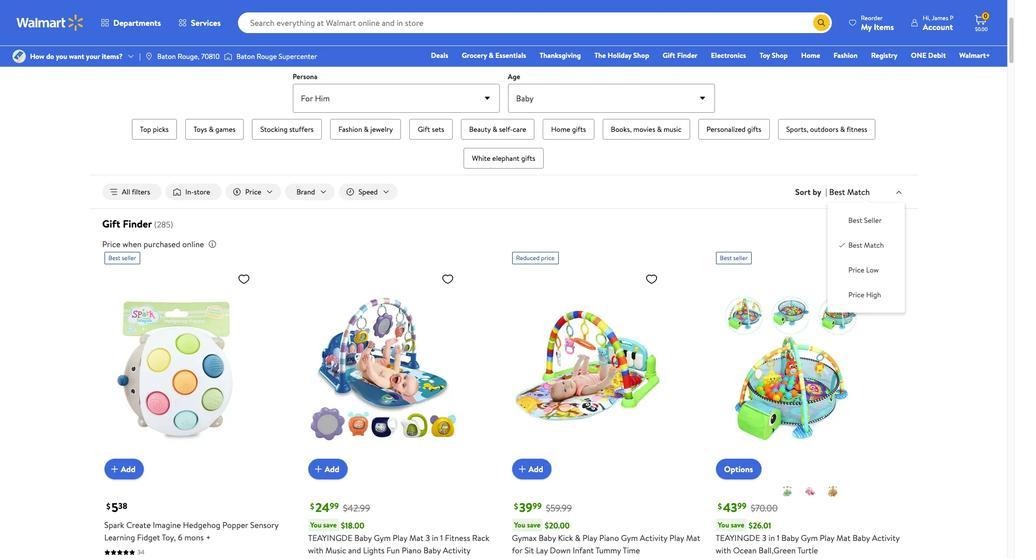 Task type: locate. For each thing, give the bounding box(es) containing it.
match down seller
[[864, 240, 884, 251]]

$26.01
[[749, 520, 771, 531]]

top picks
[[140, 124, 169, 135]]

2 vertical spatial gift
[[102, 217, 120, 231]]

0 horizontal spatial mat
[[409, 532, 423, 544]]

you for 39
[[514, 520, 525, 530]]

1 mat from the left
[[409, 532, 423, 544]]

sensory
[[250, 519, 278, 531]]

0 $0.00
[[975, 11, 988, 33]]

price for price high
[[848, 290, 864, 300]]

99 for 24
[[330, 501, 339, 512]]

group
[[127, 117, 880, 171]]

price left the low
[[848, 265, 864, 275]]

1 horizontal spatial activity
[[640, 532, 667, 544]]

1 horizontal spatial with
[[716, 545, 731, 556]]

1 up ball,green at bottom
[[777, 532, 780, 544]]

save inside you save $18.00 teayingde baby gym play mat 3 in 1 fitness rack with music and lights fun piano baby activity center,blue
[[323, 520, 337, 530]]

$ inside $ 24 99 $42.99
[[310, 501, 314, 512]]

want
[[69, 51, 84, 62]]

$ 5 38
[[106, 499, 127, 516]]

mons
[[184, 532, 204, 543]]

2 shop from the left
[[772, 50, 788, 61]]

1 with from the left
[[308, 545, 323, 556]]

$ left 39
[[514, 501, 518, 512]]

1 shop from the left
[[633, 50, 649, 61]]

 image down departments at the top
[[145, 52, 153, 61]]

gift down all filters button
[[102, 217, 120, 231]]

baby inside the you save $20.00 gymax baby kick & play piano gym activity play mat for sit lay down infant tummy time
[[539, 532, 556, 544]]

1 horizontal spatial finder
[[677, 50, 698, 61]]

home down search icon
[[801, 50, 820, 61]]

1 best seller from the left
[[108, 254, 136, 262]]

add button up 39
[[512, 459, 552, 480]]

0 vertical spatial |
[[139, 51, 141, 62]]

toys & games
[[193, 124, 235, 135]]

gift for gift finder (285)
[[102, 217, 120, 231]]

you inside you save $18.00 teayingde baby gym play mat 3 in 1 fitness rack with music and lights fun piano baby activity center,blue
[[310, 520, 321, 530]]

gift left sets
[[418, 124, 430, 135]]

2 gym from the left
[[621, 532, 638, 544]]

1 $ from the left
[[106, 501, 110, 512]]

2 horizontal spatial activity
[[872, 532, 900, 544]]

gifts right personalized on the top right of the page
[[747, 124, 761, 135]]

best match inside popup button
[[829, 186, 870, 198]]

piano right fun
[[402, 545, 421, 556]]

2 horizontal spatial gift
[[663, 50, 675, 61]]

add up $ 39 99 $59.99
[[528, 463, 543, 475]]

1 horizontal spatial 3
[[762, 532, 767, 544]]

add to cart image
[[312, 463, 325, 475], [516, 463, 528, 475]]

1 horizontal spatial seller
[[733, 254, 748, 262]]

& right kick
[[575, 532, 581, 544]]

| right by
[[825, 186, 827, 198]]

match up best seller at the right top of page
[[847, 186, 870, 198]]

gym up 'turtle'
[[801, 532, 818, 544]]

activity
[[640, 532, 667, 544], [872, 532, 900, 544], [443, 545, 470, 556]]

1 99 from the left
[[330, 501, 339, 512]]

gift sets button
[[409, 119, 453, 140]]

reorder my items
[[861, 13, 894, 32]]

0 horizontal spatial for
[[512, 545, 523, 556]]

save for 43
[[731, 520, 744, 530]]

0 horizontal spatial add
[[121, 463, 136, 475]]

shop right toy
[[772, 50, 788, 61]]

1 horizontal spatial 1
[[777, 532, 780, 544]]

price left when
[[102, 239, 121, 250]]

0 horizontal spatial 3
[[425, 532, 430, 544]]

gifts left books, on the top of page
[[572, 124, 586, 135]]

top picks button
[[132, 119, 177, 140]]

with up center,blue
[[308, 545, 323, 556]]

music
[[325, 545, 346, 556]]

& inside "grocery & essentials" link
[[489, 50, 494, 61]]

high
[[866, 290, 881, 300]]

2 99 from the left
[[533, 501, 542, 512]]

1 horizontal spatial home
[[801, 50, 820, 61]]

0 horizontal spatial  image
[[12, 50, 26, 63]]

$ left '5'
[[106, 501, 110, 512]]

store
[[194, 187, 210, 197]]

0 horizontal spatial teayingde
[[308, 532, 352, 544]]

best match
[[829, 186, 870, 198], [848, 240, 884, 251]]

2 $ from the left
[[310, 501, 314, 512]]

match
[[847, 186, 870, 198], [864, 240, 884, 251]]

gift for gift finder
[[663, 50, 675, 61]]

0 horizontal spatial 1
[[440, 532, 443, 544]]

1 vertical spatial home
[[551, 124, 570, 135]]

2 seller from the left
[[733, 254, 748, 262]]

0 horizontal spatial seller
[[122, 254, 136, 262]]

2 horizontal spatial gym
[[801, 532, 818, 544]]

$ inside $ 43 99 $70.00
[[718, 501, 722, 512]]

1 horizontal spatial |
[[825, 186, 827, 198]]

price
[[245, 187, 261, 197], [102, 239, 121, 250], [848, 265, 864, 275], [848, 290, 864, 300]]

fashion left jewelry
[[338, 124, 362, 135]]

save down 43
[[731, 520, 744, 530]]

finder for gift finder
[[677, 50, 698, 61]]

save for 24
[[323, 520, 337, 530]]

beauty & self-care list item
[[459, 117, 537, 142]]

in up ball,green at bottom
[[768, 532, 775, 544]]

you inside the you save $20.00 gymax baby kick & play piano gym activity play mat for sit lay down infant tummy time
[[514, 520, 525, 530]]

gym inside 'you save $26.01 teayingde 3 in 1 baby gym play mat baby activity with ocean ball,green turtle'
[[801, 532, 818, 544]]

2 3 from the left
[[762, 532, 767, 544]]

3 you from the left
[[718, 520, 729, 530]]

price for price
[[245, 187, 261, 197]]

add button
[[104, 459, 144, 480], [308, 459, 348, 480], [512, 459, 552, 480]]

3 save from the left
[[731, 520, 744, 530]]

teayingde inside you save $18.00 teayingde baby gym play mat 3 in 1 fitness rack with music and lights fun piano baby activity center,blue
[[308, 532, 352, 544]]

imagine
[[153, 519, 181, 531]]

you for 43
[[718, 520, 729, 530]]

hedgehog
[[183, 519, 220, 531]]

baton left rouge
[[236, 51, 255, 62]]

1 horizontal spatial fashion
[[834, 50, 858, 61]]

3 down $26.01
[[762, 532, 767, 544]]

1 vertical spatial gift
[[418, 124, 430, 135]]

gym up lights
[[374, 532, 391, 544]]

add button up "24"
[[308, 459, 348, 480]]

| right the items?
[[139, 51, 141, 62]]

1 seller from the left
[[122, 254, 136, 262]]

& inside the you save $20.00 gymax baby kick & play piano gym activity play mat for sit lay down infant tummy time
[[575, 532, 581, 544]]

home gifts list item
[[541, 117, 596, 142]]

home
[[801, 50, 820, 61], [551, 124, 570, 135]]

2 baton from the left
[[236, 51, 255, 62]]

add to cart image up 39
[[516, 463, 528, 475]]

99
[[330, 501, 339, 512], [533, 501, 542, 512], [737, 501, 746, 512]]

0 horizontal spatial you
[[310, 520, 321, 530]]

finder left 'electronics'
[[677, 50, 698, 61]]

2 horizontal spatial mat
[[836, 532, 851, 544]]

save inside the you save $20.00 gymax baby kick & play piano gym activity play mat for sit lay down infant tummy time
[[527, 520, 541, 530]]

1 baton from the left
[[157, 51, 176, 62]]

99 inside $ 24 99 $42.99
[[330, 501, 339, 512]]

3 mat from the left
[[836, 532, 851, 544]]

p
[[950, 13, 953, 22]]

green turtle image
[[781, 485, 793, 498]]

care
[[513, 124, 526, 135]]

with inside 'you save $26.01 teayingde 3 in 1 baby gym play mat baby activity with ocean ball,green turtle'
[[716, 545, 731, 556]]

4 $ from the left
[[718, 501, 722, 512]]

1 vertical spatial fashion
[[338, 124, 362, 135]]

home inside button
[[551, 124, 570, 135]]

2 you from the left
[[514, 520, 525, 530]]

1 horizontal spatial 99
[[533, 501, 542, 512]]

3 99 from the left
[[737, 501, 746, 512]]

1 vertical spatial |
[[825, 186, 827, 198]]

1 left fitness
[[440, 532, 443, 544]]

books, movies & music button
[[603, 119, 690, 140]]

3 gym from the left
[[801, 532, 818, 544]]

$20.00
[[545, 520, 570, 531]]

0
[[984, 11, 987, 20]]

1 horizontal spatial you
[[514, 520, 525, 530]]

with left ocean
[[716, 545, 731, 556]]

less.
[[552, 8, 569, 21]]

5
[[111, 499, 118, 516]]

99 left $59.99
[[533, 501, 542, 512]]

sports, outdoors & fitness button
[[778, 119, 876, 140]]

spark create imagine hedgehog popper sensory learning fidget toy, 6 mons +
[[104, 519, 278, 543]]

99 left $42.99
[[330, 501, 339, 512]]

baton rouge supercenter
[[236, 51, 317, 62]]

0 vertical spatial piano
[[599, 532, 619, 544]]

best seller for $70.00
[[720, 254, 748, 262]]

 image
[[12, 50, 26, 63], [145, 52, 153, 61]]

& left jewelry
[[364, 124, 369, 135]]

0 horizontal spatial fashion
[[338, 124, 362, 135]]

1 horizontal spatial piano
[[599, 532, 619, 544]]

white elephant gifts list item
[[462, 146, 546, 171]]

finder up when
[[123, 217, 152, 231]]

1 save from the left
[[323, 520, 337, 530]]

99 for 39
[[533, 501, 542, 512]]

personalized gifts
[[706, 124, 761, 135]]

add to cart image up "24"
[[312, 463, 325, 475]]

2 mat from the left
[[686, 532, 700, 544]]

$ left "24"
[[310, 501, 314, 512]]

1 in from the left
[[432, 532, 438, 544]]

age
[[508, 71, 520, 82]]

fashion for fashion
[[834, 50, 858, 61]]

$ left 43
[[718, 501, 722, 512]]

0 vertical spatial fashion
[[834, 50, 858, 61]]

0 horizontal spatial gifts
[[521, 153, 535, 163]]

1 horizontal spatial gifts
[[572, 124, 586, 135]]

in left fitness
[[432, 532, 438, 544]]

add to cart image
[[108, 463, 121, 475]]

gifts inside list item
[[521, 153, 535, 163]]

you inside 'you save $26.01 teayingde 3 in 1 baby gym play mat baby activity with ocean ball,green turtle'
[[718, 520, 729, 530]]

0 vertical spatial finder
[[677, 50, 698, 61]]

1 1 from the left
[[440, 532, 443, 544]]

2 best seller from the left
[[720, 254, 748, 262]]

gym inside the you save $20.00 gymax baby kick & play piano gym activity play mat for sit lay down infant tummy time
[[621, 532, 638, 544]]

home for home
[[801, 50, 820, 61]]

teayingde up music
[[308, 532, 352, 544]]

0 horizontal spatial shop
[[633, 50, 649, 61]]

3 add from the left
[[528, 463, 543, 475]]

add button for 5
[[104, 459, 144, 480]]

2 horizontal spatial 99
[[737, 501, 746, 512]]

2 horizontal spatial add
[[528, 463, 543, 475]]

gym up time
[[621, 532, 638, 544]]

in
[[432, 532, 438, 544], [768, 532, 775, 544]]

gift inside button
[[418, 124, 430, 135]]

best inside popup button
[[829, 186, 845, 198]]

1 horizontal spatial add to cart image
[[516, 463, 528, 475]]

one debit link
[[906, 50, 951, 61]]

teayingde for 43
[[716, 532, 760, 544]]

gift right the holiday shop link
[[663, 50, 675, 61]]

1 vertical spatial match
[[864, 240, 884, 251]]

1 horizontal spatial save
[[527, 520, 541, 530]]

2 horizontal spatial gifts
[[747, 124, 761, 135]]

price right store
[[245, 187, 261, 197]]

1 horizontal spatial in
[[768, 532, 775, 544]]

3 add button from the left
[[512, 459, 552, 480]]

1 teayingde from the left
[[308, 532, 352, 544]]

fashion & jewelry button
[[330, 119, 401, 140]]

0 horizontal spatial with
[[308, 545, 323, 556]]

2 save from the left
[[527, 520, 541, 530]]

0 horizontal spatial gift
[[102, 217, 120, 231]]

0 horizontal spatial finder
[[123, 217, 152, 231]]

0 horizontal spatial gym
[[374, 532, 391, 544]]

1 play from the left
[[393, 532, 407, 544]]

kick
[[558, 532, 573, 544]]

save down "24"
[[323, 520, 337, 530]]

mat inside you save $18.00 teayingde baby gym play mat 3 in 1 fitness rack with music and lights fun piano baby activity center,blue
[[409, 532, 423, 544]]

best match up best seller at the right top of page
[[829, 186, 870, 198]]

save up gymax
[[527, 520, 541, 530]]

2 1 from the left
[[777, 532, 780, 544]]

99 inside $ 39 99 $59.99
[[533, 501, 542, 512]]

add to cart image for teayingde baby gym play mat 3 in 1 fitness rack with music and lights fun piano baby activity center,blue image
[[312, 463, 325, 475]]

in inside 'you save $26.01 teayingde 3 in 1 baby gym play mat baby activity with ocean ball,green turtle'
[[768, 532, 775, 544]]

1 horizontal spatial baton
[[236, 51, 255, 62]]

ball,green
[[759, 545, 796, 556]]

fashion inside "fashion" link
[[834, 50, 858, 61]]

match inside popup button
[[847, 186, 870, 198]]

$ 39 99 $59.99
[[514, 499, 572, 516]]

option group
[[836, 211, 896, 304]]

teayingde
[[308, 532, 352, 544], [716, 532, 760, 544]]

ocean
[[733, 545, 757, 556]]

& left fitness
[[840, 124, 845, 135]]

personalized gifts list item
[[696, 117, 772, 142]]

spark create imagine hedgehog popper sensory learning fidget toy, 6 mons + image
[[104, 269, 254, 471]]

for left less.
[[538, 8, 550, 21]]

you save $20.00 gymax baby kick & play piano gym activity play mat for sit lay down infant tummy time
[[512, 520, 700, 556]]

1 horizontal spatial  image
[[145, 52, 153, 61]]

the holiday shop
[[594, 50, 649, 61]]

3 left fitness
[[425, 532, 430, 544]]

99 left the $70.00
[[737, 501, 746, 512]]

best seller for 5
[[108, 254, 136, 262]]

teayingde inside 'you save $26.01 teayingde 3 in 1 baby gym play mat baby activity with ocean ball,green turtle'
[[716, 532, 760, 544]]

1 add to cart image from the left
[[312, 463, 325, 475]]

options
[[724, 464, 753, 475]]

0 horizontal spatial piano
[[402, 545, 421, 556]]

save inside 'you save $26.01 teayingde 3 in 1 baby gym play mat baby activity with ocean ball,green turtle'
[[731, 520, 744, 530]]

1 horizontal spatial gym
[[621, 532, 638, 544]]

all filters
[[122, 187, 150, 197]]

play
[[393, 532, 407, 544], [583, 532, 597, 544], [669, 532, 684, 544], [820, 532, 834, 544]]

& right grocery
[[489, 50, 494, 61]]

0 horizontal spatial save
[[323, 520, 337, 530]]

99 for 43
[[737, 501, 746, 512]]

outdoors
[[810, 124, 838, 135]]

1 vertical spatial best match
[[848, 240, 884, 251]]

0 horizontal spatial activity
[[443, 545, 470, 556]]

you down "24"
[[310, 520, 321, 530]]

1 3 from the left
[[425, 532, 430, 544]]

0 horizontal spatial |
[[139, 51, 141, 62]]

top picks list item
[[130, 117, 179, 142]]

3 $ from the left
[[514, 501, 518, 512]]

teayingde up ocean
[[716, 532, 760, 544]]

and
[[348, 545, 361, 556]]

1 gym from the left
[[374, 532, 391, 544]]

add
[[121, 463, 136, 475], [325, 463, 339, 475], [528, 463, 543, 475]]

0 vertical spatial home
[[801, 50, 820, 61]]

legal information image
[[208, 240, 216, 248]]

& inside toys & games button
[[209, 124, 214, 135]]

add button up 38
[[104, 459, 144, 480]]

white
[[472, 153, 491, 163]]

you up gymax
[[514, 520, 525, 530]]

price high
[[848, 290, 881, 300]]

search icon image
[[817, 19, 826, 27]]

piano up tummy
[[599, 532, 619, 544]]

for
[[538, 8, 550, 21], [512, 545, 523, 556]]

 image left how
[[12, 50, 26, 63]]

0 horizontal spatial in
[[432, 532, 438, 544]]

2 horizontal spatial save
[[731, 520, 744, 530]]

reduced price
[[516, 254, 555, 262]]

yellow lion image
[[826, 485, 839, 498]]

2 in from the left
[[768, 532, 775, 544]]

with inside you save $18.00 teayingde baby gym play mat 3 in 1 fitness rack with music and lights fun piano baby activity center,blue
[[308, 545, 323, 556]]

0 horizontal spatial 99
[[330, 501, 339, 512]]

price for price when purchased online
[[102, 239, 121, 250]]

$ for 24
[[310, 501, 314, 512]]

my
[[861, 21, 872, 32]]

one
[[911, 50, 926, 61]]

in inside you save $18.00 teayingde baby gym play mat 3 in 1 fitness rack with music and lights fun piano baby activity center,blue
[[432, 532, 438, 544]]

save
[[323, 520, 337, 530], [527, 520, 541, 530], [731, 520, 744, 530]]

gift for gift sets
[[418, 124, 430, 135]]

fashion inside the fashion & jewelry button
[[338, 124, 362, 135]]

0 vertical spatial match
[[847, 186, 870, 198]]

price for price low
[[848, 265, 864, 275]]

2 teayingde from the left
[[716, 532, 760, 544]]

0 vertical spatial for
[[538, 8, 550, 21]]

$ inside $ 5 38
[[106, 501, 110, 512]]

0 horizontal spatial home
[[551, 124, 570, 135]]

add up 38
[[121, 463, 136, 475]]

1 horizontal spatial add
[[325, 463, 339, 475]]

fashion
[[834, 50, 858, 61], [338, 124, 362, 135]]

2 add button from the left
[[308, 459, 348, 480]]

you down 43
[[718, 520, 729, 530]]

0 horizontal spatial add to cart image
[[312, 463, 325, 475]]

best seller
[[108, 254, 136, 262], [720, 254, 748, 262]]

 image
[[224, 51, 232, 62]]

tummy
[[596, 545, 621, 556]]

add to favorites list, gymax baby kick & play piano gym activity play mat for sit lay down infant tummy time image
[[645, 273, 658, 286]]

& right toys
[[209, 124, 214, 135]]

for left sit
[[512, 545, 523, 556]]

get
[[439, 8, 454, 21]]

one debit
[[911, 50, 946, 61]]

fashion right home "link"
[[834, 50, 858, 61]]

Best Match radio
[[838, 240, 846, 248]]

1 vertical spatial finder
[[123, 217, 152, 231]]

add up $ 24 99 $42.99
[[325, 463, 339, 475]]

lay
[[536, 545, 548, 556]]

0 horizontal spatial best seller
[[108, 254, 136, 262]]

1 add from the left
[[121, 463, 136, 475]]

2 horizontal spatial you
[[718, 520, 729, 530]]

price left high
[[848, 290, 864, 300]]

1 horizontal spatial teayingde
[[716, 532, 760, 544]]

0 vertical spatial best match
[[829, 186, 870, 198]]

1 vertical spatial piano
[[402, 545, 421, 556]]

4 play from the left
[[820, 532, 834, 544]]

1 vertical spatial for
[[512, 545, 523, 556]]

& inside sports, outdoors & fitness button
[[840, 124, 845, 135]]

gifts right elephant
[[521, 153, 535, 163]]

all
[[122, 187, 130, 197]]

by
[[813, 186, 821, 198]]

0 horizontal spatial add button
[[104, 459, 144, 480]]

1 horizontal spatial gift
[[418, 124, 430, 135]]

sort
[[795, 186, 811, 198]]

best match right best match 'radio'
[[848, 240, 884, 251]]

home right care
[[551, 124, 570, 135]]

stocking stuffers list item
[[250, 117, 324, 142]]

holiday gift finder image
[[104, 0, 903, 61]]

& left music at right
[[657, 124, 662, 135]]

piano
[[599, 532, 619, 544], [402, 545, 421, 556]]

activity inside you save $18.00 teayingde baby gym play mat 3 in 1 fitness rack with music and lights fun piano baby activity center,blue
[[443, 545, 470, 556]]

home inside "link"
[[801, 50, 820, 61]]

baton left rouge,
[[157, 51, 176, 62]]

1 you from the left
[[310, 520, 321, 530]]

2 with from the left
[[716, 545, 731, 556]]

1 horizontal spatial add button
[[308, 459, 348, 480]]

Search search field
[[238, 12, 832, 33]]

get just what they want, for less. link
[[104, 0, 903, 62]]

turtle
[[797, 545, 818, 556]]

0 horizontal spatial baton
[[157, 51, 176, 62]]

1 horizontal spatial best seller
[[720, 254, 748, 262]]

price low
[[848, 265, 879, 275]]

finder inside gift finder link
[[677, 50, 698, 61]]

2 add to cart image from the left
[[516, 463, 528, 475]]

toys & games list item
[[183, 117, 246, 142]]

in-
[[185, 187, 194, 197]]

99 inside $ 43 99 $70.00
[[737, 501, 746, 512]]

2 horizontal spatial add button
[[512, 459, 552, 480]]

add for $59.99
[[528, 463, 543, 475]]

1 add button from the left
[[104, 459, 144, 480]]

& inside books, movies & music button
[[657, 124, 662, 135]]

0 vertical spatial gift
[[663, 50, 675, 61]]

1 horizontal spatial mat
[[686, 532, 700, 544]]

1 horizontal spatial shop
[[772, 50, 788, 61]]

shop right the holiday at right top
[[633, 50, 649, 61]]

option group containing best seller
[[836, 211, 896, 304]]

with
[[308, 545, 323, 556], [716, 545, 731, 556]]

& left self-
[[493, 124, 497, 135]]

$ inside $ 39 99 $59.99
[[514, 501, 518, 512]]

Walmart Site-Wide search field
[[238, 12, 832, 33]]

fashion & jewelry list item
[[328, 117, 403, 142]]

sort and filter section element
[[90, 175, 918, 209]]

group containing top picks
[[127, 117, 880, 171]]

books,
[[611, 124, 632, 135]]

services button
[[170, 10, 230, 35]]

walmart+
[[959, 50, 990, 61]]

price inside dropdown button
[[245, 187, 261, 197]]



Task type: vqa. For each thing, say whether or not it's contained in the screenshot.
Prep,
no



Task type: describe. For each thing, give the bounding box(es) containing it.
best seller
[[848, 215, 882, 226]]

picks
[[153, 124, 169, 135]]

lights
[[363, 545, 385, 556]]

supercenter
[[279, 51, 317, 62]]

3 play from the left
[[669, 532, 684, 544]]

 image for how
[[12, 50, 26, 63]]

+
[[206, 532, 211, 543]]

center,blue
[[308, 557, 351, 558]]

fitness
[[445, 532, 470, 544]]

walmart+ link
[[955, 50, 995, 61]]

3 inside 'you save $26.01 teayingde 3 in 1 baby gym play mat baby activity with ocean ball,green turtle'
[[762, 532, 767, 544]]

with for 24
[[308, 545, 323, 556]]

get just what they want, for less.
[[439, 8, 569, 21]]

fashion & jewelry
[[338, 124, 393, 135]]

the holiday shop link
[[590, 50, 654, 61]]

grocery & essentials
[[462, 50, 526, 61]]

match inside option group
[[864, 240, 884, 251]]

low
[[866, 265, 879, 275]]

fun
[[386, 545, 400, 556]]

play inside you save $18.00 teayingde baby gym play mat 3 in 1 fitness rack with music and lights fun piano baby activity center,blue
[[393, 532, 407, 544]]

3 inside you save $18.00 teayingde baby gym play mat 3 in 1 fitness rack with music and lights fun piano baby activity center,blue
[[425, 532, 430, 544]]

items?
[[102, 51, 123, 62]]

your
[[86, 51, 100, 62]]

gymax baby kick & play piano gym activity play mat for sit lay down infant tummy time image
[[512, 269, 662, 471]]

$ for 39
[[514, 501, 518, 512]]

$42.99
[[343, 502, 370, 515]]

(285)
[[154, 219, 173, 230]]

fashion for fashion & jewelry
[[338, 124, 362, 135]]

activity inside the you save $20.00 gymax baby kick & play piano gym activity play mat for sit lay down infant tummy time
[[640, 532, 667, 544]]

for inside the you save $20.00 gymax baby kick & play piano gym activity play mat for sit lay down infant tummy time
[[512, 545, 523, 556]]

seller for 5
[[122, 254, 136, 262]]

sets
[[432, 124, 444, 135]]

beauty
[[469, 124, 491, 135]]

gift sets list item
[[407, 117, 455, 142]]

you save $18.00 teayingde baby gym play mat 3 in 1 fitness rack with music and lights fun piano baby activity center,blue
[[308, 520, 489, 558]]

registry
[[871, 50, 897, 61]]

70810
[[201, 51, 220, 62]]

1 inside 'you save $26.01 teayingde 3 in 1 baby gym play mat baby activity with ocean ball,green turtle'
[[777, 532, 780, 544]]

pink turtle image
[[804, 485, 816, 498]]

beauty & self-care
[[469, 124, 526, 135]]

create
[[126, 519, 151, 531]]

$ for 43
[[718, 501, 722, 512]]

2 play from the left
[[583, 532, 597, 544]]

gift sets
[[418, 124, 444, 135]]

baton for baton rouge, 70810
[[157, 51, 176, 62]]

finder for gift finder (285)
[[123, 217, 152, 231]]

toy,
[[162, 532, 176, 543]]

38
[[118, 501, 127, 512]]

save for 39
[[527, 520, 541, 530]]

stocking
[[260, 124, 288, 135]]

toys & games button
[[185, 119, 244, 140]]

brand
[[297, 187, 315, 197]]

mat inside 'you save $26.01 teayingde 3 in 1 baby gym play mat baby activity with ocean ball,green turtle'
[[836, 532, 851, 544]]

white elephant gifts
[[472, 153, 535, 163]]

sports, outdoors & fitness
[[786, 124, 867, 135]]

play inside 'you save $26.01 teayingde 3 in 1 baby gym play mat baby activity with ocean ball,green turtle'
[[820, 532, 834, 544]]

$18.00
[[341, 520, 364, 531]]

hi, james p account
[[923, 13, 953, 32]]

electronics link
[[706, 50, 751, 61]]

when
[[123, 239, 142, 250]]

they
[[494, 8, 512, 21]]

home link
[[796, 50, 825, 61]]

speed
[[358, 187, 378, 197]]

6
[[178, 532, 182, 543]]

teayingde baby gym play mat 3 in 1 fitness rack with music and lights fun piano baby activity center,blue image
[[308, 269, 458, 471]]

books, movies & music list item
[[601, 117, 692, 142]]

& inside beauty & self-care 'button'
[[493, 124, 497, 135]]

gifts for personalized gifts
[[747, 124, 761, 135]]

mat inside the you save $20.00 gymax baby kick & play piano gym activity play mat for sit lay down infant tummy time
[[686, 532, 700, 544]]

sports, outdoors & fitness list item
[[776, 117, 878, 142]]

seller for $70.00
[[733, 254, 748, 262]]

online
[[182, 239, 204, 250]]

home for home gifts
[[551, 124, 570, 135]]

white elephant gifts button
[[464, 148, 544, 169]]

brand button
[[285, 184, 335, 200]]

you save $26.01 teayingde 3 in 1 baby gym play mat baby activity with ocean ball,green turtle
[[716, 520, 900, 556]]

items
[[874, 21, 894, 32]]

toy shop
[[760, 50, 788, 61]]

infant
[[573, 545, 594, 556]]

just
[[456, 8, 470, 21]]

hi,
[[923, 13, 930, 22]]

add to favorites list, spark create imagine hedgehog popper sensory learning fidget toy, 6 mons + image
[[238, 273, 250, 286]]

jewelry
[[370, 124, 393, 135]]

add for 5
[[121, 463, 136, 475]]

teayingde for 24
[[308, 532, 352, 544]]

baton for baton rouge supercenter
[[236, 51, 255, 62]]

walmart image
[[17, 14, 84, 31]]

with for 43
[[716, 545, 731, 556]]

piano inside you save $18.00 teayingde baby gym play mat 3 in 1 fitness rack with music and lights fun piano baby activity center,blue
[[402, 545, 421, 556]]

rack
[[472, 532, 489, 544]]

& inside the fashion & jewelry button
[[364, 124, 369, 135]]

teayingde 3 in 1 baby gym play mat baby activity with ocean ball,green turtle image
[[716, 269, 866, 471]]

debit
[[928, 50, 946, 61]]

| inside sort and filter section element
[[825, 186, 827, 198]]

spark
[[104, 519, 124, 531]]

want,
[[514, 8, 536, 21]]

in-store
[[185, 187, 210, 197]]

gift finder
[[663, 50, 698, 61]]

add button for $59.99
[[512, 459, 552, 480]]

departments button
[[92, 10, 170, 35]]

what
[[473, 8, 492, 21]]

services
[[191, 17, 221, 28]]

add to cart image for the gymax baby kick & play piano gym activity play mat for sit lay down infant tummy time image
[[516, 463, 528, 475]]

piano inside the you save $20.00 gymax baby kick & play piano gym activity play mat for sit lay down infant tummy time
[[599, 532, 619, 544]]

gymax
[[512, 532, 537, 544]]

down
[[550, 545, 571, 556]]

how
[[30, 51, 44, 62]]

you for 24
[[310, 520, 321, 530]]

43
[[723, 499, 737, 516]]

best match inside option group
[[848, 240, 884, 251]]

gym inside you save $18.00 teayingde baby gym play mat 3 in 1 fitness rack with music and lights fun piano baby activity center,blue
[[374, 532, 391, 544]]

2 add from the left
[[325, 463, 339, 475]]

34
[[137, 548, 144, 557]]

persona
[[293, 71, 318, 82]]

$ for 5
[[106, 501, 110, 512]]

rouge
[[257, 51, 277, 62]]

 image for baton
[[145, 52, 153, 61]]

gifts for home gifts
[[572, 124, 586, 135]]

1 horizontal spatial for
[[538, 8, 550, 21]]

1 inside you save $18.00 teayingde baby gym play mat 3 in 1 fitness rack with music and lights fun piano baby activity center,blue
[[440, 532, 443, 544]]

activity inside 'you save $26.01 teayingde 3 in 1 baby gym play mat baby activity with ocean ball,green turtle'
[[872, 532, 900, 544]]

home gifts
[[551, 124, 586, 135]]

$70.00
[[751, 502, 778, 515]]

james
[[932, 13, 948, 22]]

personalized gifts button
[[698, 119, 770, 140]]

add to favorites list, teayingde baby gym play mat 3 in 1 fitness rack with music and lights fun piano baby activity center,blue image
[[442, 273, 454, 286]]

sort by |
[[795, 186, 827, 198]]

departments
[[113, 17, 161, 28]]



